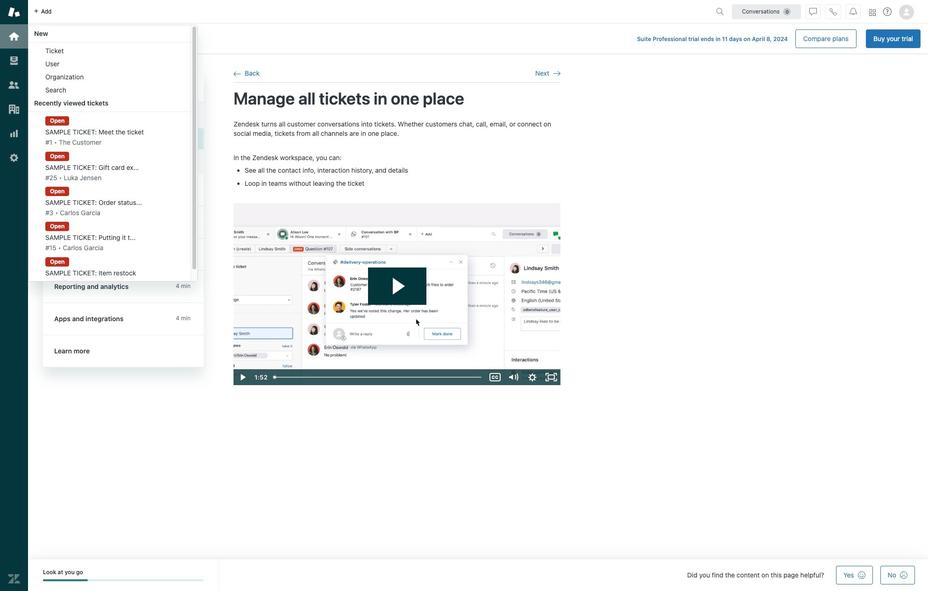 Task type: locate. For each thing, give the bounding box(es) containing it.
menu
[[28, 25, 198, 290]]

footer
[[28, 560, 928, 591]]

tab list
[[43, 36, 164, 54]]

customers image
[[8, 79, 20, 91]]

2 menu item from the top
[[28, 57, 191, 71]]

main element
[[0, 0, 28, 591]]

9 menu item from the top
[[28, 255, 191, 290]]

admin image
[[8, 152, 20, 164]]

notifications image
[[850, 8, 857, 15]]

organizations image
[[8, 103, 20, 115]]

button displays agent's chat status as invisible. image
[[810, 8, 817, 15]]

get help image
[[883, 7, 892, 16]]

get started image
[[8, 30, 20, 43]]

zendesk products image
[[869, 9, 876, 16]]

3 menu item from the top
[[28, 71, 191, 84]]

tab
[[105, 36, 164, 54]]

region
[[234, 120, 561, 385]]

1 menu item from the top
[[28, 44, 191, 57]]

reporting image
[[8, 128, 20, 140]]

menu item
[[28, 44, 191, 57], [28, 57, 191, 71], [28, 71, 191, 84], [28, 84, 191, 97], [28, 114, 191, 149], [28, 149, 191, 184], [28, 184, 191, 220], [28, 220, 191, 255], [28, 255, 191, 290]]

zendesk image
[[8, 573, 20, 585]]

heading
[[43, 69, 204, 102]]

progress-bar progress bar
[[43, 580, 204, 582]]



Task type: vqa. For each thing, say whether or not it's contained in the screenshot.
reporting icon
yes



Task type: describe. For each thing, give the bounding box(es) containing it.
content-title region
[[234, 92, 561, 105]]

views image
[[8, 55, 20, 67]]

5 menu item from the top
[[28, 114, 191, 149]]

6 menu item from the top
[[28, 149, 191, 184]]

4 menu item from the top
[[28, 84, 191, 97]]

video thumbnail image
[[234, 203, 561, 385]]

April 8, 2024 text field
[[752, 36, 788, 43]]

8 menu item from the top
[[28, 220, 191, 255]]

7 menu item from the top
[[28, 184, 191, 220]]

zendesk support image
[[8, 6, 20, 18]]

progress bar image
[[43, 580, 88, 582]]

video element
[[234, 203, 561, 385]]



